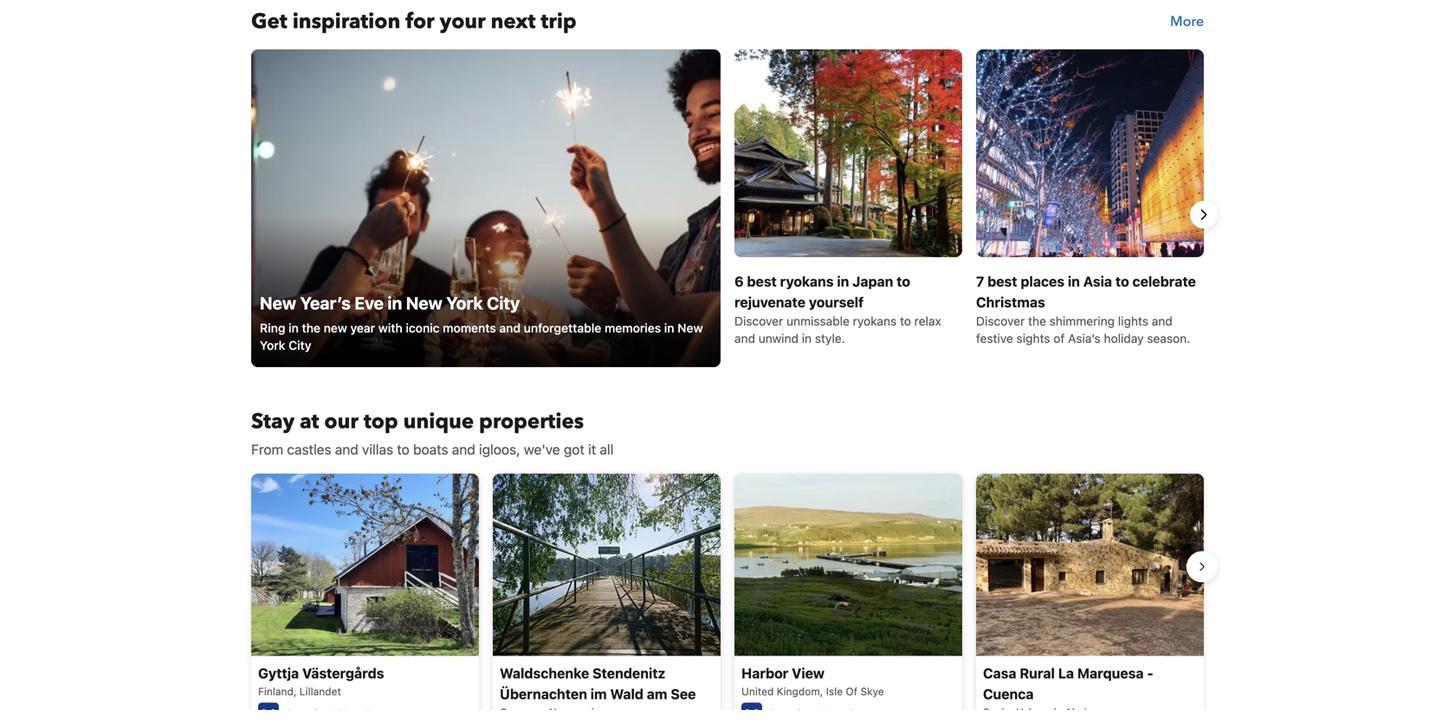 Task type: describe. For each thing, give the bounding box(es) containing it.
properties
[[479, 407, 584, 436]]

of
[[846, 685, 858, 697]]

harbor
[[741, 665, 788, 681]]

lights
[[1118, 314, 1148, 328]]

skye
[[860, 685, 884, 697]]

memories
[[605, 321, 661, 335]]

wald
[[610, 686, 644, 702]]

sights
[[1016, 331, 1050, 345]]

see
[[671, 686, 696, 702]]

gyttja
[[258, 665, 299, 681]]

year
[[350, 321, 375, 335]]

got
[[564, 441, 585, 458]]

isle
[[826, 685, 843, 697]]

unforgettable
[[524, 321, 601, 335]]

eve
[[355, 293, 384, 313]]

superb element for gyttja
[[286, 707, 321, 710]]

waldschenke stendenitz übernachten im wald am see link
[[493, 474, 721, 710]]

from
[[251, 441, 283, 458]]

im
[[591, 686, 607, 702]]

-
[[1147, 665, 1154, 681]]

shimmering
[[1049, 314, 1115, 328]]

and inside new year's eve in new york city ring in the new year with iconic moments and unforgettable memories in new york city
[[499, 321, 521, 335]]

to left relax
[[900, 314, 911, 328]]

0 vertical spatial york
[[446, 293, 483, 313]]

year's
[[300, 293, 351, 313]]

ring
[[260, 321, 285, 335]]

we've
[[524, 441, 560, 458]]

7 best places in asia to celebrate christmas image
[[976, 49, 1204, 257]]

finland,
[[258, 685, 297, 697]]

in right ring
[[289, 321, 299, 335]]

castles
[[287, 441, 331, 458]]

superb element for harbor
[[769, 707, 804, 710]]

style.
[[815, 331, 845, 345]]

to inside stay at our top unique properties from castles and villas to boats and igloos, we've got it all
[[397, 441, 409, 458]]

next
[[491, 7, 536, 36]]

it
[[588, 441, 596, 458]]

lillandet
[[299, 685, 341, 697]]

more link
[[1170, 8, 1204, 35]]

festive
[[976, 331, 1013, 345]]

inspiration
[[292, 7, 400, 36]]

unmissable
[[786, 314, 850, 328]]

our
[[324, 407, 358, 436]]

moments
[[443, 321, 496, 335]]

casa rural la marquesa - cuenca link
[[976, 474, 1204, 710]]

6 best ryokans in japan to rejuvenate yourself discover unmissable ryokans to relax and unwind in style.
[[734, 273, 941, 345]]

marquesa
[[1077, 665, 1144, 681]]

top
[[364, 407, 398, 436]]

in up yourself
[[837, 273, 849, 290]]

discover for 6 best ryokans in japan to rejuvenate yourself
[[734, 314, 783, 328]]

get inspiration for your next trip
[[251, 7, 577, 36]]

stay at our top unique properties from castles and villas to boats and igloos, we've got it all
[[251, 407, 614, 458]]

la
[[1058, 665, 1074, 681]]

your
[[440, 7, 486, 36]]

1 vertical spatial york
[[260, 338, 285, 352]]

more
[[1170, 12, 1204, 31]]

cuenca
[[983, 686, 1034, 702]]

stay
[[251, 407, 295, 436]]

västergårds
[[302, 665, 384, 681]]

holiday
[[1104, 331, 1144, 345]]

casa rural la marquesa - cuenca
[[983, 665, 1154, 702]]

all
[[600, 441, 614, 458]]

asia
[[1083, 273, 1112, 290]]

at
[[300, 407, 319, 436]]

and inside 7 best places in asia to celebrate christmas discover the shimmering lights and festive sights of asia's holiday season.
[[1152, 314, 1173, 328]]

boats
[[413, 441, 448, 458]]

1 horizontal spatial new
[[406, 293, 442, 313]]

in right memories
[[664, 321, 674, 335]]

with
[[378, 321, 403, 335]]

to right japan
[[897, 273, 910, 290]]

waldschenke
[[500, 665, 589, 681]]

villas
[[362, 441, 393, 458]]

stendenitz
[[593, 665, 665, 681]]

season.
[[1147, 331, 1190, 345]]

6 best ryokans in japan to rejuvenate yourself image
[[734, 49, 962, 257]]

and down our
[[335, 441, 358, 458]]

to inside 7 best places in asia to celebrate christmas discover the shimmering lights and festive sights of asia's holiday season.
[[1115, 273, 1129, 290]]

gyttja västergårds finland, lillandet
[[258, 665, 384, 697]]

übernachten
[[500, 686, 587, 702]]

places
[[1021, 273, 1065, 290]]



Task type: vqa. For each thing, say whether or not it's contained in the screenshot.
hour
no



Task type: locate. For each thing, give the bounding box(es) containing it.
get
[[251, 7, 287, 36]]

0 horizontal spatial city
[[289, 338, 311, 352]]

and left unwind
[[734, 331, 755, 345]]

the inside 7 best places in asia to celebrate christmas discover the shimmering lights and festive sights of asia's holiday season.
[[1028, 314, 1046, 328]]

the for best
[[1028, 314, 1046, 328]]

new
[[324, 321, 347, 335]]

and inside 6 best ryokans in japan to rejuvenate yourself discover unmissable ryokans to relax and unwind in style.
[[734, 331, 755, 345]]

waldschenke stendenitz übernachten im wald am see
[[500, 665, 696, 702]]

discover for 7 best places in asia to celebrate christmas
[[976, 314, 1025, 328]]

of
[[1053, 331, 1065, 345]]

superb element down 'kingdom,'
[[769, 707, 804, 710]]

best for 6
[[747, 273, 777, 290]]

discover up festive
[[976, 314, 1025, 328]]

0 vertical spatial city
[[487, 293, 520, 313]]

1 horizontal spatial superb element
[[769, 707, 804, 710]]

harbor view united kingdom, isle of skye
[[741, 665, 884, 697]]

rejuvenate
[[734, 294, 806, 310]]

ryokans up yourself
[[780, 273, 834, 290]]

1 best from the left
[[747, 273, 777, 290]]

new
[[260, 293, 296, 313], [406, 293, 442, 313], [678, 321, 703, 335]]

region
[[237, 467, 1218, 710]]

ryokans
[[780, 273, 834, 290], [853, 314, 897, 328]]

next image
[[1193, 204, 1214, 225]]

1 horizontal spatial ryokans
[[853, 314, 897, 328]]

for
[[406, 7, 434, 36]]

best for 7
[[988, 273, 1017, 290]]

in up the with
[[387, 293, 402, 313]]

0 vertical spatial ryokans
[[780, 273, 834, 290]]

new right memories
[[678, 321, 703, 335]]

discover inside 7 best places in asia to celebrate christmas discover the shimmering lights and festive sights of asia's holiday season.
[[976, 314, 1025, 328]]

superb element
[[286, 707, 321, 710], [769, 707, 804, 710]]

1 discover from the left
[[734, 314, 783, 328]]

city down the year's
[[289, 338, 311, 352]]

the inside new year's eve in new york city ring in the new year with iconic moments and unforgettable memories in new york city
[[302, 321, 320, 335]]

igloos,
[[479, 441, 520, 458]]

2 horizontal spatial new
[[678, 321, 703, 335]]

best inside 6 best ryokans in japan to rejuvenate yourself discover unmissable ryokans to relax and unwind in style.
[[747, 273, 777, 290]]

new year's eve in new york city region
[[237, 49, 1218, 380]]

1 horizontal spatial city
[[487, 293, 520, 313]]

in left asia on the top of the page
[[1068, 273, 1080, 290]]

york down ring
[[260, 338, 285, 352]]

discover inside 6 best ryokans in japan to rejuvenate yourself discover unmissable ryokans to relax and unwind in style.
[[734, 314, 783, 328]]

to
[[897, 273, 910, 290], [1115, 273, 1129, 290], [900, 314, 911, 328], [397, 441, 409, 458]]

6
[[734, 273, 744, 290]]

best inside 7 best places in asia to celebrate christmas discover the shimmering lights and festive sights of asia's holiday season.
[[988, 273, 1017, 290]]

in down unmissable
[[802, 331, 812, 345]]

the
[[1028, 314, 1046, 328], [302, 321, 320, 335]]

1 vertical spatial ryokans
[[853, 314, 897, 328]]

1 horizontal spatial best
[[988, 273, 1017, 290]]

new up ring
[[260, 293, 296, 313]]

1 horizontal spatial york
[[446, 293, 483, 313]]

rural
[[1020, 665, 1055, 681]]

to right asia on the top of the page
[[1115, 273, 1129, 290]]

kingdom,
[[777, 685, 823, 697]]

discover
[[734, 314, 783, 328], [976, 314, 1025, 328]]

unwind
[[759, 331, 799, 345]]

the up "sights"
[[1028, 314, 1046, 328]]

casa
[[983, 665, 1016, 681]]

york
[[446, 293, 483, 313], [260, 338, 285, 352]]

superb element down lillandet
[[286, 707, 321, 710]]

christmas
[[976, 294, 1045, 310]]

iconic
[[406, 321, 440, 335]]

city
[[487, 293, 520, 313], [289, 338, 311, 352]]

japan
[[852, 273, 893, 290]]

in inside 7 best places in asia to celebrate christmas discover the shimmering lights and festive sights of asia's holiday season.
[[1068, 273, 1080, 290]]

in
[[837, 273, 849, 290], [1068, 273, 1080, 290], [387, 293, 402, 313], [289, 321, 299, 335], [664, 321, 674, 335], [802, 331, 812, 345]]

1 vertical spatial city
[[289, 338, 311, 352]]

discover down "rejuvenate"
[[734, 314, 783, 328]]

7
[[976, 273, 984, 290]]

unique
[[403, 407, 474, 436]]

united
[[741, 685, 774, 697]]

city up moments
[[487, 293, 520, 313]]

1 superb element from the left
[[286, 707, 321, 710]]

and right boats
[[452, 441, 475, 458]]

view
[[792, 665, 825, 681]]

trip
[[541, 7, 577, 36]]

0 horizontal spatial ryokans
[[780, 273, 834, 290]]

new up iconic
[[406, 293, 442, 313]]

new year's eve in new york city ring in the new year with iconic moments and unforgettable memories in new york city
[[260, 293, 703, 352]]

1 horizontal spatial the
[[1028, 314, 1046, 328]]

region containing gyttja västergårds
[[237, 467, 1218, 710]]

2 superb element from the left
[[769, 707, 804, 710]]

to right villas
[[397, 441, 409, 458]]

ryokans down japan
[[853, 314, 897, 328]]

1 horizontal spatial discover
[[976, 314, 1025, 328]]

0 horizontal spatial discover
[[734, 314, 783, 328]]

and right moments
[[499, 321, 521, 335]]

asia's
[[1068, 331, 1101, 345]]

best up "rejuvenate"
[[747, 273, 777, 290]]

0 horizontal spatial the
[[302, 321, 320, 335]]

and up season.
[[1152, 314, 1173, 328]]

celebrate
[[1132, 273, 1196, 290]]

yourself
[[809, 294, 864, 310]]

2 best from the left
[[988, 273, 1017, 290]]

the left new
[[302, 321, 320, 335]]

0 horizontal spatial superb element
[[286, 707, 321, 710]]

7 best places in asia to celebrate christmas discover the shimmering lights and festive sights of asia's holiday season.
[[976, 273, 1196, 345]]

relax
[[914, 314, 941, 328]]

2 discover from the left
[[976, 314, 1025, 328]]

best
[[747, 273, 777, 290], [988, 273, 1017, 290]]

and
[[1152, 314, 1173, 328], [499, 321, 521, 335], [734, 331, 755, 345], [335, 441, 358, 458], [452, 441, 475, 458]]

0 horizontal spatial new
[[260, 293, 296, 313]]

the for year's
[[302, 321, 320, 335]]

0 horizontal spatial best
[[747, 273, 777, 290]]

am
[[647, 686, 667, 702]]

0 horizontal spatial york
[[260, 338, 285, 352]]

best right 7
[[988, 273, 1017, 290]]

york up moments
[[446, 293, 483, 313]]



